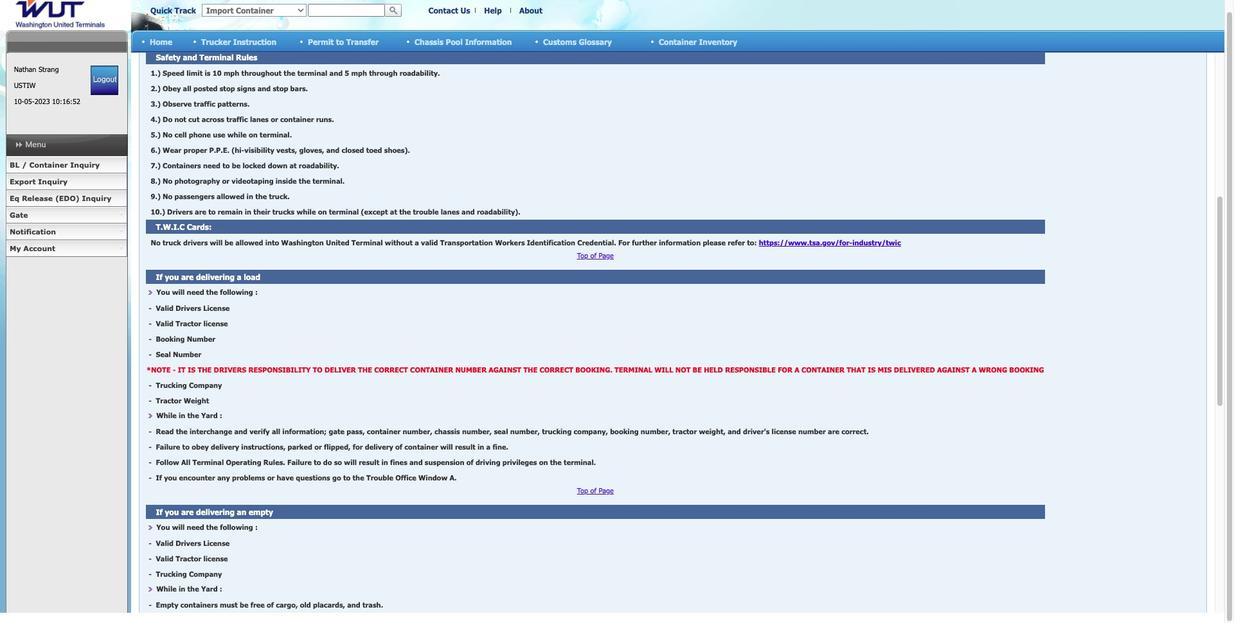 Task type: locate. For each thing, give the bounding box(es) containing it.
container
[[659, 37, 697, 46], [29, 161, 68, 169]]

pool
[[446, 37, 463, 46]]

account
[[23, 244, 55, 253]]

inquiry
[[70, 161, 100, 169], [38, 178, 68, 186], [82, 194, 112, 203]]

10-
[[14, 97, 24, 105]]

instruction
[[233, 37, 277, 46]]

inquiry up export inquiry link
[[70, 161, 100, 169]]

0 vertical spatial container
[[659, 37, 697, 46]]

container up export inquiry
[[29, 161, 68, 169]]

export
[[10, 178, 36, 186]]

permit to transfer
[[308, 37, 379, 46]]

inquiry for container
[[70, 161, 100, 169]]

inquiry down bl / container inquiry
[[38, 178, 68, 186]]

quick
[[151, 6, 172, 15]]

inquiry right (edo)
[[82, 194, 112, 203]]

0 horizontal spatial container
[[29, 161, 68, 169]]

customs
[[543, 37, 577, 46]]

1 vertical spatial container
[[29, 161, 68, 169]]

inventory
[[699, 37, 738, 46]]

1 horizontal spatial container
[[659, 37, 697, 46]]

bl
[[10, 161, 20, 169]]

container inventory
[[659, 37, 738, 46]]

help link
[[484, 6, 502, 15]]

quick track
[[151, 6, 196, 15]]

/
[[22, 161, 27, 169]]

inquiry for (edo)
[[82, 194, 112, 203]]

ustiw
[[14, 81, 36, 89]]

chassis
[[415, 37, 444, 46]]

notification
[[10, 228, 56, 236]]

None text field
[[308, 4, 385, 17]]

0 vertical spatial inquiry
[[70, 161, 100, 169]]

10-05-2023 10:16:52
[[14, 97, 80, 105]]

gate link
[[6, 207, 127, 224]]

eq release (edo) inquiry
[[10, 194, 112, 203]]

trucker instruction
[[201, 37, 277, 46]]

1 vertical spatial inquiry
[[38, 178, 68, 186]]

container left inventory
[[659, 37, 697, 46]]

contact
[[429, 6, 459, 15]]

gate
[[10, 211, 28, 219]]

2 vertical spatial inquiry
[[82, 194, 112, 203]]



Task type: vqa. For each thing, say whether or not it's contained in the screenshot.
right the Find
no



Task type: describe. For each thing, give the bounding box(es) containing it.
contact us link
[[429, 6, 471, 15]]

about
[[520, 6, 543, 15]]

information
[[465, 37, 512, 46]]

eq release (edo) inquiry link
[[6, 190, 127, 207]]

trucker
[[201, 37, 231, 46]]

home
[[150, 37, 172, 46]]

glossary
[[579, 37, 612, 46]]

about link
[[520, 6, 543, 15]]

nathan strang
[[14, 65, 59, 73]]

nathan
[[14, 65, 36, 73]]

2023
[[34, 97, 50, 105]]

05-
[[24, 97, 35, 105]]

my account
[[10, 244, 55, 253]]

strang
[[39, 65, 59, 73]]

my
[[10, 244, 21, 253]]

contact us
[[429, 6, 471, 15]]

us
[[461, 6, 471, 15]]

bl / container inquiry
[[10, 161, 100, 169]]

login image
[[91, 66, 118, 95]]

customs glossary
[[543, 37, 612, 46]]

(edo)
[[55, 194, 80, 203]]

help
[[484, 6, 502, 15]]

eq
[[10, 194, 19, 203]]

release
[[22, 194, 53, 203]]

export inquiry
[[10, 178, 68, 186]]

export inquiry link
[[6, 174, 127, 190]]

track
[[175, 6, 196, 15]]

transfer
[[346, 37, 379, 46]]

chassis pool information
[[415, 37, 512, 46]]

my account link
[[6, 241, 127, 257]]

to
[[336, 37, 344, 46]]

permit
[[308, 37, 334, 46]]

10:16:52
[[52, 97, 80, 105]]

notification link
[[6, 224, 127, 241]]

bl / container inquiry link
[[6, 157, 127, 174]]



